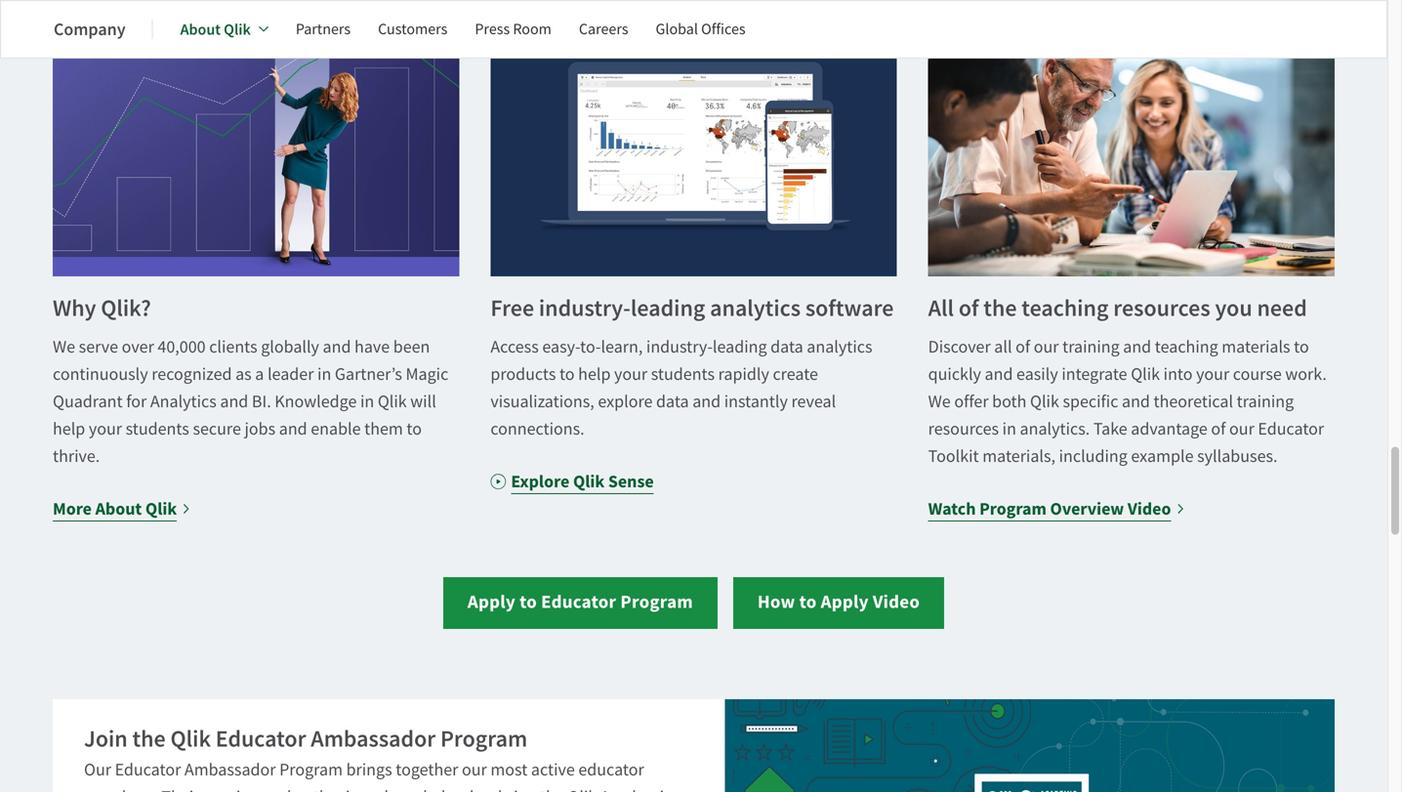 Task type: locate. For each thing, give the bounding box(es) containing it.
0 horizontal spatial apply
[[468, 589, 516, 614]]

teaching inside discover all of our training and teaching materials to quickly and easily integrate qlik into your course work. we offer both qlik specific and theoretical training resources in analytics. take advantage of our educator toolkit materials, including example syllabuses.
[[1155, 335, 1218, 358]]

most
[[491, 758, 528, 781]]

1 vertical spatial help
[[53, 417, 85, 440]]

1 vertical spatial video
[[873, 589, 920, 614]]

0 vertical spatial teaching
[[1022, 293, 1109, 324]]

join
[[84, 723, 128, 754]]

access easy-to-learn, industry-leading data analytics products to help your students rapidly create visualizations, explore data and instantly reveal connections.
[[491, 335, 873, 440]]

partners
[[296, 19, 351, 39]]

we inside discover all of our training and teaching materials to quickly and easily integrate qlik into your course work. we offer both qlik specific and theoretical training resources in analytics. take advantage of our educator toolkit materials, including example syllabuses.
[[928, 390, 951, 412]]

the down active
[[540, 785, 564, 792]]

0 vertical spatial about
[[180, 19, 221, 40]]

1 vertical spatial resources
[[928, 417, 999, 440]]

secure
[[193, 417, 241, 440]]

1 vertical spatial analytics
[[807, 335, 873, 358]]

our up syllabuses.
[[1230, 417, 1255, 440]]

1 vertical spatial our
[[1230, 417, 1255, 440]]

1 horizontal spatial apply
[[821, 589, 869, 614]]

we left serve
[[53, 335, 75, 358]]

help down to-
[[578, 363, 611, 385]]

qlik left partners 'link'
[[224, 19, 251, 40]]

1 vertical spatial we
[[928, 390, 951, 412]]

1 vertical spatial training
[[1237, 390, 1294, 412]]

bi.
[[252, 390, 271, 412]]

your down quadrant
[[89, 417, 122, 440]]

2 vertical spatial of
[[1211, 417, 1226, 440]]

about qlik
[[180, 19, 251, 40]]

knowledge
[[275, 390, 357, 412]]

analytics inside access easy-to-learn, industry-leading data analytics products to help your students rapidly create visualizations, explore data and instantly reveal connections.
[[807, 335, 873, 358]]

have
[[355, 335, 390, 358], [384, 785, 420, 792]]

0 vertical spatial training
[[1063, 335, 1120, 358]]

students inside access easy-to-learn, industry-leading data analytics products to help your students rapidly create visualizations, explore data and instantly reveal connections.
[[651, 363, 715, 385]]

of up syllabuses.
[[1211, 417, 1226, 440]]

1 vertical spatial have
[[384, 785, 420, 792]]

industry- inside access easy-to-learn, industry-leading data analytics products to help your students rapidly create visualizations, explore data and instantly reveal connections.
[[646, 335, 713, 358]]

resources up into
[[1114, 293, 1211, 324]]

1 vertical spatial in
[[360, 390, 374, 412]]

0 horizontal spatial industry-
[[539, 293, 631, 324]]

in up knowledge
[[317, 363, 331, 385]]

of right the 'all' on the right top
[[959, 293, 979, 324]]

press room link
[[475, 6, 552, 53]]

1 horizontal spatial video
[[1128, 497, 1171, 520]]

0 vertical spatial we
[[53, 335, 75, 358]]

recognized
[[152, 363, 232, 385]]

to inside access easy-to-learn, industry-leading data analytics products to help your students rapidly create visualizations, explore data and instantly reveal connections.
[[560, 363, 575, 385]]

we
[[53, 335, 75, 358], [928, 390, 951, 412]]

ambassador up brings
[[311, 723, 436, 754]]

qlik
[[224, 19, 251, 40], [1131, 363, 1160, 385], [378, 390, 407, 412], [1030, 390, 1060, 412], [573, 470, 605, 493], [145, 497, 177, 520], [170, 723, 211, 754], [568, 785, 597, 792]]

more about qlik
[[53, 497, 177, 520]]

theoretical
[[1154, 390, 1234, 412]]

0 horizontal spatial training
[[1063, 335, 1120, 358]]

students down for
[[126, 417, 189, 440]]

0 vertical spatial leading
[[631, 293, 705, 324]]

qlik down easily
[[1030, 390, 1060, 412]]

analytics down software
[[807, 335, 873, 358]]

brings
[[346, 758, 392, 781]]

0 vertical spatial students
[[651, 363, 715, 385]]

room
[[513, 19, 552, 39]]

data right explore on the left
[[656, 390, 689, 412]]

have up "gartner's"
[[355, 335, 390, 358]]

data up 'create'
[[771, 335, 803, 358]]

in down "gartner's"
[[360, 390, 374, 412]]

and down all of the teaching resources you need
[[1123, 335, 1152, 358]]

0 horizontal spatial we
[[53, 335, 75, 358]]

training
[[1063, 335, 1120, 358], [1237, 390, 1294, 412]]

of right all
[[1016, 335, 1030, 358]]

in down both
[[1003, 417, 1017, 440]]

to inside discover all of our training and teaching materials to quickly and easily integrate qlik into your course work. we offer both qlik specific and theoretical training resources in analytics. take advantage of our educator toolkit materials, including example syllabuses.
[[1294, 335, 1309, 358]]

students left rapidly
[[651, 363, 715, 385]]

2 vertical spatial in
[[1003, 417, 1017, 440]]

1 horizontal spatial your
[[614, 363, 648, 385]]

have down together
[[384, 785, 420, 792]]

1 vertical spatial students
[[126, 417, 189, 440]]

leading up rapidly
[[713, 335, 767, 358]]

1 apply from the left
[[468, 589, 516, 614]]

students
[[651, 363, 715, 385], [126, 417, 189, 440]]

0 vertical spatial the
[[984, 293, 1017, 324]]

explore
[[511, 470, 570, 493]]

more
[[53, 497, 92, 520]]

0 horizontal spatial students
[[126, 417, 189, 440]]

and right the passion
[[263, 785, 291, 792]]

educator inside discover all of our training and teaching materials to quickly and easily integrate qlik into your course work. we offer both qlik specific and theoretical training resources in analytics. take advantage of our educator toolkit materials, including example syllabuses.
[[1258, 417, 1324, 440]]

for
[[126, 390, 147, 412]]

0 horizontal spatial of
[[959, 293, 979, 324]]

help up the thrive. at bottom
[[53, 417, 85, 440]]

0 vertical spatial our
[[1034, 335, 1059, 358]]

about qlik link
[[180, 6, 268, 53]]

example
[[1131, 445, 1194, 467]]

and inside join the qlik educator ambassador program our educator ambassador program brings together our most active educator members. their passion and enthusiasm have helped us bring the qlik academi
[[263, 785, 291, 792]]

training down course
[[1237, 390, 1294, 412]]

and right jobs
[[279, 417, 307, 440]]

1 horizontal spatial students
[[651, 363, 715, 385]]

0 vertical spatial video
[[1128, 497, 1171, 520]]

we down quickly
[[928, 390, 951, 412]]

ambassador up the passion
[[184, 758, 276, 781]]

discover all of our training and teaching materials to quickly and easily integrate qlik into your course work. we offer both qlik specific and theoretical training resources in analytics. take advantage of our educator toolkit materials, including example syllabuses.
[[928, 335, 1327, 467]]

the
[[984, 293, 1017, 324], [132, 723, 166, 754], [540, 785, 564, 792]]

apply
[[468, 589, 516, 614], [821, 589, 869, 614]]

0 horizontal spatial about
[[95, 497, 142, 520]]

leader
[[268, 363, 314, 385]]

1 horizontal spatial about
[[180, 19, 221, 40]]

company menu bar
[[54, 6, 773, 53]]

2 vertical spatial our
[[462, 758, 487, 781]]

2 apply from the left
[[821, 589, 869, 614]]

our up easily
[[1034, 335, 1059, 358]]

your
[[614, 363, 648, 385], [1196, 363, 1230, 385], [89, 417, 122, 440]]

discover
[[928, 335, 991, 358]]

1 vertical spatial teaching
[[1155, 335, 1218, 358]]

continuously
[[53, 363, 148, 385]]

watch
[[928, 497, 976, 520]]

gartner's
[[335, 363, 402, 385]]

educator
[[1258, 417, 1324, 440], [541, 589, 617, 614], [216, 723, 306, 754], [115, 758, 181, 781]]

to inside we serve over 40,000 clients globally and have been continuously recognized as a leader in gartner's magic quadrant for analytics and bi. knowledge in qlik will help your students secure jobs and enable them to thrive.
[[407, 417, 422, 440]]

you
[[1215, 293, 1253, 324]]

resources
[[1114, 293, 1211, 324], [928, 417, 999, 440]]

0 horizontal spatial your
[[89, 417, 122, 440]]

1 vertical spatial data
[[656, 390, 689, 412]]

our up us
[[462, 758, 487, 781]]

we inside we serve over 40,000 clients globally and have been continuously recognized as a leader in gartner's magic quadrant for analytics and bi. knowledge in qlik will help your students secure jobs and enable them to thrive.
[[53, 335, 75, 358]]

explore qlik sense link
[[491, 468, 654, 495]]

1 horizontal spatial industry-
[[646, 335, 713, 358]]

and left bi.
[[220, 390, 248, 412]]

active
[[531, 758, 575, 781]]

1 horizontal spatial of
[[1016, 335, 1030, 358]]

data
[[771, 335, 803, 358], [656, 390, 689, 412]]

program
[[980, 497, 1047, 520], [621, 589, 693, 614], [440, 723, 528, 754], [279, 758, 343, 781]]

explore
[[598, 390, 653, 412]]

1 horizontal spatial analytics
[[807, 335, 873, 358]]

in
[[317, 363, 331, 385], [360, 390, 374, 412], [1003, 417, 1017, 440]]

1 horizontal spatial leading
[[713, 335, 767, 358]]

1 vertical spatial of
[[1016, 335, 1030, 358]]

video inside watch program overview video link
[[1128, 497, 1171, 520]]

0 horizontal spatial video
[[873, 589, 920, 614]]

the up all
[[984, 293, 1017, 324]]

join the qlik educator ambassador program our educator ambassador program brings together our most active educator members. their passion and enthusiasm have helped us bring the qlik academi
[[84, 723, 672, 792]]

and inside access easy-to-learn, industry-leading data analytics products to help your students rapidly create visualizations, explore data and instantly reveal connections.
[[693, 390, 721, 412]]

1 horizontal spatial our
[[1034, 335, 1059, 358]]

1 horizontal spatial teaching
[[1155, 335, 1218, 358]]

offices
[[701, 19, 746, 39]]

qlik left sense at the left of the page
[[573, 470, 605, 493]]

in inside discover all of our training and teaching materials to quickly and easily integrate qlik into your course work. we offer both qlik specific and theoretical training resources in analytics. take advantage of our educator toolkit materials, including example syllabuses.
[[1003, 417, 1017, 440]]

analytics up rapidly
[[710, 293, 801, 324]]

access
[[491, 335, 539, 358]]

0 horizontal spatial resources
[[928, 417, 999, 440]]

1 horizontal spatial training
[[1237, 390, 1294, 412]]

your inside discover all of our training and teaching materials to quickly and easily integrate qlik into your course work. we offer both qlik specific and theoretical training resources in analytics. take advantage of our educator toolkit materials, including example syllabuses.
[[1196, 363, 1230, 385]]

1 vertical spatial leading
[[713, 335, 767, 358]]

apply to educator program
[[468, 589, 693, 614]]

leading up learn,
[[631, 293, 705, 324]]

1 vertical spatial ambassador
[[184, 758, 276, 781]]

training up integrate
[[1063, 335, 1120, 358]]

0 vertical spatial have
[[355, 335, 390, 358]]

0 horizontal spatial our
[[462, 758, 487, 781]]

0 horizontal spatial in
[[317, 363, 331, 385]]

products
[[491, 363, 556, 385]]

qlik up them
[[378, 390, 407, 412]]

to inside the apply to educator program link
[[520, 589, 537, 614]]

1 vertical spatial about
[[95, 497, 142, 520]]

2 horizontal spatial our
[[1230, 417, 1255, 440]]

2 vertical spatial the
[[540, 785, 564, 792]]

0 horizontal spatial the
[[132, 723, 166, 754]]

industry- up to-
[[539, 293, 631, 324]]

video
[[1128, 497, 1171, 520], [873, 589, 920, 614]]

work.
[[1286, 363, 1327, 385]]

0 horizontal spatial analytics
[[710, 293, 801, 324]]

1 horizontal spatial help
[[578, 363, 611, 385]]

explore qlik sense
[[511, 470, 654, 493]]

resources down offer
[[928, 417, 999, 440]]

learn,
[[601, 335, 643, 358]]

2 horizontal spatial the
[[984, 293, 1017, 324]]

teaching up into
[[1155, 335, 1218, 358]]

your up theoretical
[[1196, 363, 1230, 385]]

why
[[53, 293, 96, 324]]

0 horizontal spatial help
[[53, 417, 85, 440]]

offer
[[954, 390, 989, 412]]

1 horizontal spatial ambassador
[[311, 723, 436, 754]]

us
[[478, 785, 495, 792]]

0 vertical spatial help
[[578, 363, 611, 385]]

the right the join
[[132, 723, 166, 754]]

video inside how to apply video link
[[873, 589, 920, 614]]

0 horizontal spatial data
[[656, 390, 689, 412]]

industry- down free industry-leading analytics software
[[646, 335, 713, 358]]

and down all
[[985, 363, 1013, 385]]

as
[[235, 363, 252, 385]]

and up take
[[1122, 390, 1150, 412]]

0 horizontal spatial teaching
[[1022, 293, 1109, 324]]

have inside join the qlik educator ambassador program our educator ambassador program brings together our most active educator members. their passion and enthusiasm have helped us bring the qlik academi
[[384, 785, 420, 792]]

qlik down educator
[[568, 785, 597, 792]]

partners link
[[296, 6, 351, 53]]

2 horizontal spatial in
[[1003, 417, 1017, 440]]

our
[[1034, 335, 1059, 358], [1230, 417, 1255, 440], [462, 758, 487, 781]]

0 vertical spatial resources
[[1114, 293, 1211, 324]]

1 vertical spatial the
[[132, 723, 166, 754]]

1 horizontal spatial we
[[928, 390, 951, 412]]

1 vertical spatial industry-
[[646, 335, 713, 358]]

educator
[[579, 758, 644, 781]]

your up explore on the left
[[614, 363, 648, 385]]

1 horizontal spatial data
[[771, 335, 803, 358]]

thrive.
[[53, 445, 100, 467]]

passion
[[203, 785, 260, 792]]

analytics.
[[1020, 417, 1090, 440]]

your inside we serve over 40,000 clients globally and have been continuously recognized as a leader in gartner's magic quadrant for analytics and bi. knowledge in qlik will help your students secure jobs and enable them to thrive.
[[89, 417, 122, 440]]

2 horizontal spatial your
[[1196, 363, 1230, 385]]

and
[[323, 335, 351, 358], [1123, 335, 1152, 358], [985, 363, 1013, 385], [220, 390, 248, 412], [693, 390, 721, 412], [1122, 390, 1150, 412], [279, 417, 307, 440], [263, 785, 291, 792]]

teaching
[[1022, 293, 1109, 324], [1155, 335, 1218, 358]]

customers link
[[378, 6, 448, 53]]

and down rapidly
[[693, 390, 721, 412]]

teaching up easily
[[1022, 293, 1109, 324]]



Task type: vqa. For each thing, say whether or not it's contained in the screenshot.
the bottom Try
no



Task type: describe. For each thing, give the bounding box(es) containing it.
resources inside discover all of our training and teaching materials to quickly and easily integrate qlik into your course work. we offer both qlik specific and theoretical training resources in analytics. take advantage of our educator toolkit materials, including example syllabuses.
[[928, 417, 999, 440]]

careers
[[579, 19, 628, 39]]

together
[[396, 758, 458, 781]]

our
[[84, 758, 111, 781]]

and up "gartner's"
[[323, 335, 351, 358]]

been
[[393, 335, 430, 358]]

bring
[[498, 785, 537, 792]]

them
[[364, 417, 403, 440]]

materials
[[1222, 335, 1291, 358]]

helped
[[423, 785, 474, 792]]

press
[[475, 19, 510, 39]]

toolkit
[[928, 445, 979, 467]]

a
[[255, 363, 264, 385]]

students inside we serve over 40,000 clients globally and have been continuously recognized as a leader in gartner's magic quadrant for analytics and bi. knowledge in qlik will help your students secure jobs and enable them to thrive.
[[126, 417, 189, 440]]

specific
[[1063, 390, 1119, 412]]

to inside how to apply video link
[[799, 589, 817, 614]]

into
[[1164, 363, 1193, 385]]

0 horizontal spatial ambassador
[[184, 758, 276, 781]]

connections.
[[491, 417, 585, 440]]

including
[[1059, 445, 1128, 467]]

why qlik?
[[53, 293, 151, 324]]

take
[[1094, 417, 1128, 440]]

qlik up their
[[170, 723, 211, 754]]

0 horizontal spatial leading
[[631, 293, 705, 324]]

how
[[758, 589, 796, 614]]

jobs
[[245, 417, 276, 440]]

40,000
[[158, 335, 206, 358]]

all of the teaching resources you need
[[928, 293, 1307, 324]]

have inside we serve over 40,000 clients globally and have been continuously recognized as a leader in gartner's magic quadrant for analytics and bi. knowledge in qlik will help your students secure jobs and enable them to thrive.
[[355, 335, 390, 358]]

create
[[773, 363, 818, 385]]

need
[[1257, 293, 1307, 324]]

watch program overview video link
[[928, 495, 1186, 522]]

magic
[[406, 363, 449, 385]]

syllabuses.
[[1197, 445, 1278, 467]]

help inside access easy-to-learn, industry-leading data analytics products to help your students rapidly create visualizations, explore data and instantly reveal connections.
[[578, 363, 611, 385]]

watch program overview video
[[928, 497, 1171, 520]]

rapidly
[[718, 363, 769, 385]]

0 vertical spatial of
[[959, 293, 979, 324]]

free
[[491, 293, 534, 324]]

press room
[[475, 19, 552, 39]]

0 vertical spatial industry-
[[539, 293, 631, 324]]

1 horizontal spatial the
[[540, 785, 564, 792]]

leading inside access easy-to-learn, industry-leading data analytics products to help your students rapidly create visualizations, explore data and instantly reveal connections.
[[713, 335, 767, 358]]

qlik left into
[[1131, 363, 1160, 385]]

1 horizontal spatial in
[[360, 390, 374, 412]]

over
[[122, 335, 154, 358]]

global
[[656, 19, 698, 39]]

2 horizontal spatial of
[[1211, 417, 1226, 440]]

enthusiasm
[[295, 785, 381, 792]]

visualizations,
[[491, 390, 595, 412]]

video for watch program overview video
[[1128, 497, 1171, 520]]

apply to educator program link
[[443, 577, 718, 629]]

0 vertical spatial data
[[771, 335, 803, 358]]

course
[[1233, 363, 1282, 385]]

0 vertical spatial ambassador
[[311, 723, 436, 754]]

company
[[54, 18, 126, 41]]

careers link
[[579, 6, 628, 53]]

how to apply video link
[[733, 577, 945, 629]]

1 horizontal spatial resources
[[1114, 293, 1211, 324]]

free industry-leading analytics software
[[491, 293, 894, 324]]

will
[[410, 390, 436, 412]]

sense
[[608, 470, 654, 493]]

how to apply video
[[758, 589, 920, 614]]

your inside access easy-to-learn, industry-leading data analytics products to help your students rapidly create visualizations, explore data and instantly reveal connections.
[[614, 363, 648, 385]]

global offices link
[[656, 6, 746, 53]]

about inside company menu bar
[[180, 19, 221, 40]]

we serve over 40,000 clients globally and have been continuously recognized as a leader in gartner's magic quadrant for analytics and bi. knowledge in qlik will help your students secure jobs and enable them to thrive.
[[53, 335, 449, 467]]

help inside we serve over 40,000 clients globally and have been continuously recognized as a leader in gartner's magic quadrant for analytics and bi. knowledge in qlik will help your students secure jobs and enable them to thrive.
[[53, 417, 85, 440]]

0 vertical spatial analytics
[[710, 293, 801, 324]]

overview
[[1050, 497, 1124, 520]]

materials,
[[983, 445, 1056, 467]]

clients
[[209, 335, 257, 358]]

0 vertical spatial in
[[317, 363, 331, 385]]

to-
[[580, 335, 601, 358]]

analytics
[[150, 390, 217, 412]]

advantage
[[1131, 417, 1208, 440]]

qlik?
[[101, 293, 151, 324]]

globally
[[261, 335, 319, 358]]

more about qlik link
[[53, 495, 192, 522]]

all
[[928, 293, 954, 324]]

serve
[[79, 335, 118, 358]]

qlik right more
[[145, 497, 177, 520]]

instantly
[[724, 390, 788, 412]]

easy-
[[542, 335, 580, 358]]

qlik inside we serve over 40,000 clients globally and have been continuously recognized as a leader in gartner's magic quadrant for analytics and bi. knowledge in qlik will help your students secure jobs and enable them to thrive.
[[378, 390, 407, 412]]

their
[[162, 785, 200, 792]]

customers
[[378, 19, 448, 39]]

qlik inside company menu bar
[[224, 19, 251, 40]]

reveal
[[792, 390, 836, 412]]

quadrant
[[53, 390, 123, 412]]

members.
[[84, 785, 158, 792]]

all
[[994, 335, 1012, 358]]

software
[[806, 293, 894, 324]]

integrate
[[1062, 363, 1128, 385]]

our inside join the qlik educator ambassador program our educator ambassador program brings together our most active educator members. their passion and enthusiasm have helped us bring the qlik academi
[[462, 758, 487, 781]]

video for how to apply video
[[873, 589, 920, 614]]

quickly
[[928, 363, 981, 385]]



